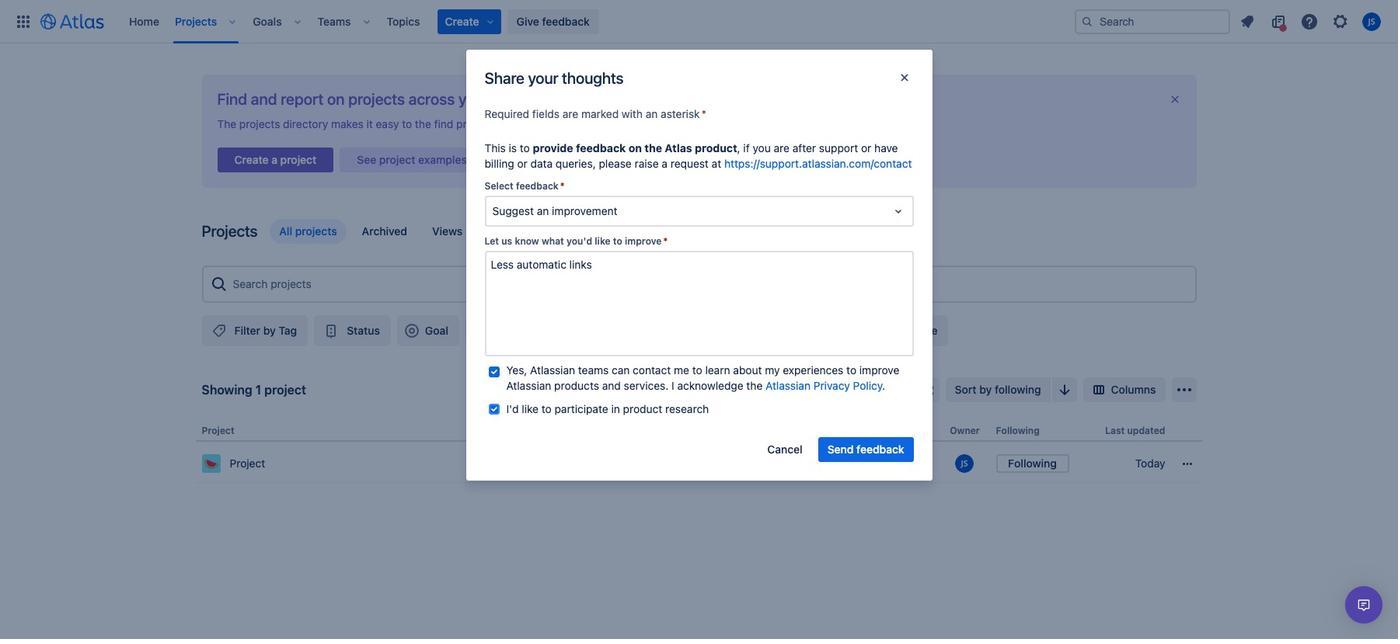 Task type: vqa. For each thing, say whether or not it's contained in the screenshot.
and to the middle
yes



Task type: describe. For each thing, give the bounding box(es) containing it.
a inside button
[[272, 153, 278, 166]]

feedback for send feedback
[[857, 443, 905, 456]]

give feedback
[[517, 14, 590, 28]]

projects up it
[[348, 90, 405, 108]]

teams link
[[313, 9, 356, 34]]

send
[[828, 443, 854, 456]]

this is to provide feedback on the atlas product
[[485, 142, 738, 155]]

goal button
[[397, 316, 459, 347]]

share
[[485, 69, 525, 87]]

billing
[[485, 157, 515, 170]]

topics link
[[382, 9, 425, 34]]

, if you are after support or have billing or data queries, please raise a request at
[[485, 142, 899, 170]]

top element
[[9, 0, 1075, 43]]

search image
[[1082, 15, 1094, 28]]

https://support.atlassian.com/contact link
[[725, 157, 913, 170]]

owner
[[950, 425, 980, 437]]

close banner image
[[1169, 93, 1182, 106]]

1 vertical spatial the
[[645, 142, 663, 155]]

atlassian privacy policy .
[[766, 379, 886, 393]]

us
[[502, 236, 513, 247]]

select feedback *
[[485, 180, 565, 192]]

need
[[604, 117, 629, 131]]

all
[[279, 225, 292, 238]]

archived
[[362, 225, 407, 238]]

data
[[531, 157, 553, 170]]

find and report on projects across your company
[[217, 90, 558, 108]]

status inside button
[[347, 324, 380, 337]]

request
[[671, 157, 709, 170]]

what
[[542, 236, 564, 247]]

a inside , if you are after support or have billing or data queries, please raise a request at
[[662, 157, 668, 170]]

send feedback
[[828, 443, 905, 456]]

target date
[[838, 425, 890, 437]]

1 vertical spatial product
[[623, 403, 663, 416]]

atlassian down my on the bottom
[[766, 379, 811, 393]]

reporting
[[867, 324, 917, 337]]

are inside , if you are after support or have billing or data queries, please raise a request at
[[774, 142, 790, 155]]

project for create a project
[[280, 153, 317, 166]]

suggest
[[493, 205, 534, 218]]

i'd
[[507, 403, 519, 416]]

1 vertical spatial report
[[645, 117, 676, 131]]

1 vertical spatial or
[[862, 142, 872, 155]]

1 horizontal spatial an
[[646, 107, 658, 121]]

1 vertical spatial like
[[522, 403, 539, 416]]

directory
[[283, 117, 328, 131]]

let us know what you'd like to improve *
[[485, 236, 668, 247]]

status button
[[314, 316, 391, 347]]

0 horizontal spatial the
[[415, 117, 431, 131]]

atlassian down 'yes,'
[[507, 379, 552, 393]]

improvement
[[552, 205, 618, 218]]

provide
[[533, 142, 574, 155]]

all projects
[[279, 225, 337, 238]]

projects link
[[170, 9, 222, 34]]

project
[[202, 425, 235, 437]]

services.
[[624, 379, 669, 393]]

1 vertical spatial and
[[800, 117, 819, 131]]

filter
[[234, 324, 261, 337]]

atlassian privacy policy link
[[766, 379, 883, 393]]

banner containing home
[[0, 0, 1399, 44]]

home
[[129, 14, 159, 28]]

filter by tag
[[234, 324, 297, 337]]

create
[[234, 153, 269, 166]]

after
[[793, 142, 817, 155]]

i
[[672, 379, 675, 393]]

all projects button
[[270, 219, 347, 244]]

0 vertical spatial your
[[528, 69, 559, 87]]

improve inside yes, atlassian teams can contact me to learn about my experiences to improve atlassian products and services. i acknowledge the
[[860, 364, 900, 377]]

yes,
[[507, 364, 528, 377]]

showing
[[202, 383, 252, 397]]

projects inside projects link
[[175, 14, 217, 28]]

help image
[[1301, 12, 1320, 31]]

is
[[509, 142, 517, 155]]

to right "me"
[[693, 364, 703, 377]]

see
[[357, 153, 377, 166]]

cancel button
[[758, 438, 812, 463]]

https://support.atlassian.com/contact
[[725, 157, 913, 170]]

suggest an improvement
[[493, 205, 618, 218]]

Search projects field
[[228, 271, 1189, 299]]

open intercom messenger image
[[1355, 596, 1374, 615]]

1 horizontal spatial like
[[595, 236, 611, 247]]

across
[[409, 90, 455, 108]]

the projects directory makes it easy to the find projects you're looking for or need to report on with keyword search and filters.
[[217, 117, 853, 131]]

updated
[[1128, 425, 1166, 437]]

i'd like to participate in product research
[[507, 403, 709, 416]]

display as timeline image
[[918, 381, 937, 400]]

contact
[[633, 364, 671, 377]]

reverse sort order image
[[1056, 381, 1074, 400]]

research
[[666, 403, 709, 416]]

0 vertical spatial or
[[591, 117, 601, 131]]

my
[[765, 364, 780, 377]]

search
[[763, 117, 797, 131]]

0 vertical spatial following
[[997, 425, 1040, 437]]

about
[[734, 364, 762, 377]]

1 horizontal spatial status
[[735, 425, 765, 437]]

by
[[263, 324, 276, 337]]

support
[[820, 142, 859, 155]]

Search field
[[1075, 9, 1231, 34]]

status image
[[322, 322, 341, 341]]

0 horizontal spatial your
[[459, 90, 490, 108]]

if
[[744, 142, 750, 155]]

give feedback button
[[507, 9, 599, 34]]

,
[[738, 142, 741, 155]]

following button
[[997, 455, 1070, 474]]

feedback up please
[[576, 142, 626, 155]]

find
[[217, 90, 247, 108]]

goal
[[425, 324, 449, 337]]

policy
[[854, 379, 883, 393]]

to right you'd
[[613, 236, 623, 247]]

archived button
[[353, 219, 417, 244]]

Less automatic links text field
[[485, 251, 914, 357]]



Task type: locate. For each thing, give the bounding box(es) containing it.
have
[[875, 142, 899, 155]]

line
[[920, 324, 938, 337]]

and inside yes, atlassian teams can contact me to learn about my experiences to improve atlassian products and services. i acknowledge the
[[602, 379, 621, 393]]

0 vertical spatial projects
[[175, 14, 217, 28]]

1 vertical spatial on
[[679, 117, 691, 131]]

feedback
[[542, 14, 590, 28], [576, 142, 626, 155], [516, 180, 559, 192], [857, 443, 905, 456]]

keyword
[[718, 117, 760, 131]]

0 vertical spatial on
[[327, 90, 345, 108]]

project right 1
[[265, 383, 306, 397]]

improve up .
[[860, 364, 900, 377]]

last updated
[[1106, 425, 1166, 437]]

1 horizontal spatial a
[[662, 157, 668, 170]]

0 vertical spatial improve
[[625, 236, 662, 247]]

it
[[367, 117, 373, 131]]

project for showing 1 project
[[265, 383, 306, 397]]

0 vertical spatial and
[[251, 90, 277, 108]]

2 vertical spatial the
[[747, 379, 763, 393]]

atlas
[[665, 142, 693, 155]]

projects right home
[[175, 14, 217, 28]]

the
[[217, 117, 237, 131]]

0 horizontal spatial status
[[347, 324, 380, 337]]

to up 'policy'
[[847, 364, 857, 377]]

atlassian up products
[[530, 364, 576, 377]]

1 horizontal spatial are
[[774, 142, 790, 155]]

on up raise
[[629, 142, 642, 155]]

and
[[251, 90, 277, 108], [800, 117, 819, 131], [602, 379, 621, 393]]

privacy
[[814, 379, 851, 393]]

please
[[599, 157, 632, 170]]

2 horizontal spatial and
[[800, 117, 819, 131]]

this
[[485, 142, 506, 155]]

examples
[[419, 153, 467, 166]]

0 horizontal spatial a
[[272, 153, 278, 166]]

report up the atlas
[[645, 117, 676, 131]]

projects up search projects image
[[202, 222, 258, 240]]

acknowledge
[[678, 379, 744, 393]]

or
[[591, 117, 601, 131], [862, 142, 872, 155], [518, 157, 528, 170]]

2 vertical spatial *
[[664, 236, 668, 247]]

1 horizontal spatial and
[[602, 379, 621, 393]]

status right status image
[[347, 324, 380, 337]]

0 horizontal spatial an
[[537, 205, 549, 218]]

asterisk
[[661, 107, 700, 121]]

project right see at the top left of page
[[379, 153, 416, 166]]

status up cancelled
[[735, 425, 765, 437]]

on
[[327, 90, 345, 108], [679, 117, 691, 131], [629, 142, 642, 155]]

to right easy
[[402, 117, 412, 131]]

0 horizontal spatial report
[[281, 90, 324, 108]]

share your thoughts
[[485, 69, 624, 87]]

product up at
[[695, 142, 738, 155]]

your up company
[[528, 69, 559, 87]]

search projects image
[[210, 275, 228, 294]]

to right is
[[520, 142, 530, 155]]

open image
[[889, 202, 908, 221]]

an right suggest
[[537, 205, 549, 218]]

1 horizontal spatial or
[[591, 117, 601, 131]]

target
[[838, 425, 867, 437]]

0 horizontal spatial like
[[522, 403, 539, 416]]

projects right all
[[295, 225, 337, 238]]

0 horizontal spatial are
[[563, 107, 579, 121]]

projects
[[348, 90, 405, 108], [239, 117, 280, 131], [457, 117, 497, 131], [295, 225, 337, 238]]

with up , if you are after support or have billing or data queries, please raise a request at
[[694, 117, 715, 131]]

1 horizontal spatial your
[[528, 69, 559, 87]]

and down can at bottom
[[602, 379, 621, 393]]

are right the you
[[774, 142, 790, 155]]

0 vertical spatial are
[[563, 107, 579, 121]]

close modal image
[[895, 68, 914, 87]]

0 horizontal spatial *
[[561, 180, 565, 192]]

feedback inside send feedback button
[[857, 443, 905, 456]]

improve right you'd
[[625, 236, 662, 247]]

let
[[485, 236, 499, 247]]

report up directory in the left top of the page
[[281, 90, 324, 108]]

easy
[[376, 117, 399, 131]]

on up the atlas
[[679, 117, 691, 131]]

* up search projects field
[[664, 236, 668, 247]]

0 vertical spatial status
[[347, 324, 380, 337]]

send feedback button
[[819, 438, 914, 463]]

1 vertical spatial improve
[[860, 364, 900, 377]]

1 horizontal spatial improve
[[860, 364, 900, 377]]

feedback right give
[[542, 14, 590, 28]]

a right raise
[[662, 157, 668, 170]]

1 vertical spatial projects
[[202, 222, 258, 240]]

on up makes
[[327, 90, 345, 108]]

with right the marked
[[622, 107, 643, 121]]

feedback up jul-sep
[[857, 443, 905, 456]]

feedback down the data
[[516, 180, 559, 192]]

2 vertical spatial on
[[629, 142, 642, 155]]

1
[[256, 383, 261, 397]]

projects inside button
[[295, 225, 337, 238]]

0 horizontal spatial with
[[622, 107, 643, 121]]

or left the data
[[518, 157, 528, 170]]

1 vertical spatial are
[[774, 142, 790, 155]]

status
[[347, 324, 380, 337], [735, 425, 765, 437]]

0 vertical spatial report
[[281, 90, 324, 108]]

teams
[[318, 14, 351, 28]]

to right need
[[632, 117, 642, 131]]

see project examples button
[[340, 143, 484, 177]]

1 vertical spatial an
[[537, 205, 549, 218]]

banner
[[0, 0, 1399, 44]]

* up 'suggest an improvement'
[[561, 180, 565, 192]]

a right create
[[272, 153, 278, 166]]

topics
[[387, 14, 420, 28]]

or right for
[[591, 117, 601, 131]]

feedback inside give feedback button
[[542, 14, 590, 28]]

following inside button
[[1009, 457, 1057, 471]]

create a project button
[[217, 143, 334, 177]]

1 horizontal spatial product
[[695, 142, 738, 155]]

experiences
[[783, 364, 844, 377]]

the up raise
[[645, 142, 663, 155]]

yes, atlassian teams can contact me to learn about my experiences to improve atlassian products and services. i acknowledge the
[[507, 364, 900, 393]]

1 vertical spatial status
[[735, 425, 765, 437]]

feedback for give feedback
[[542, 14, 590, 28]]

you
[[753, 142, 771, 155]]

project inside button
[[379, 153, 416, 166]]

0 horizontal spatial product
[[623, 403, 663, 416]]

find
[[434, 117, 454, 131]]

project down directory in the left top of the page
[[280, 153, 317, 166]]

to
[[402, 117, 412, 131], [632, 117, 642, 131], [520, 142, 530, 155], [613, 236, 623, 247], [693, 364, 703, 377], [847, 364, 857, 377], [542, 403, 552, 416]]

projects right the
[[239, 117, 280, 131]]

fields
[[533, 107, 560, 121]]

cancel
[[768, 443, 803, 456]]

queries,
[[556, 157, 596, 170]]

products
[[555, 379, 599, 393]]

report
[[281, 90, 324, 108], [645, 117, 676, 131]]

2 vertical spatial and
[[602, 379, 621, 393]]

required fields are marked with an asterisk *
[[485, 107, 707, 121]]

marked
[[582, 107, 619, 121]]

0 horizontal spatial on
[[327, 90, 345, 108]]

your
[[528, 69, 559, 87], [459, 90, 490, 108]]

filter by tag button
[[202, 316, 308, 347]]

2 horizontal spatial on
[[679, 117, 691, 131]]

the down about
[[747, 379, 763, 393]]

last
[[1106, 425, 1125, 437]]

are right fields on the top left of page
[[563, 107, 579, 121]]

1 horizontal spatial with
[[694, 117, 715, 131]]

cancelled
[[741, 459, 794, 469]]

you'd
[[567, 236, 593, 247]]

an
[[646, 107, 658, 121], [537, 205, 549, 218]]

goals
[[253, 14, 282, 28]]

makes
[[331, 117, 364, 131]]

0 vertical spatial product
[[695, 142, 738, 155]]

2 horizontal spatial the
[[747, 379, 763, 393]]

1 vertical spatial your
[[459, 90, 490, 108]]

like right i'd
[[522, 403, 539, 416]]

give
[[517, 14, 540, 28]]

the left find
[[415, 117, 431, 131]]

and up "after"
[[800, 117, 819, 131]]

1 horizontal spatial *
[[664, 236, 668, 247]]

2 horizontal spatial *
[[702, 107, 707, 121]]

for
[[574, 117, 588, 131]]

*
[[702, 107, 707, 121], [561, 180, 565, 192], [664, 236, 668, 247]]

0 vertical spatial the
[[415, 117, 431, 131]]

or left have at the top right
[[862, 142, 872, 155]]

your down share
[[459, 90, 490, 108]]

1 horizontal spatial on
[[629, 142, 642, 155]]

showing 1 project
[[202, 383, 306, 397]]

2 horizontal spatial or
[[862, 142, 872, 155]]

.
[[883, 379, 886, 393]]

like right you'd
[[595, 236, 611, 247]]

1 vertical spatial following
[[1009, 457, 1057, 471]]

learn
[[706, 364, 731, 377]]

company
[[493, 90, 558, 108]]

jul-sep
[[860, 457, 900, 471]]

feedback for select feedback *
[[516, 180, 559, 192]]

thoughts
[[562, 69, 624, 87]]

home link
[[124, 9, 164, 34]]

product down services.
[[623, 403, 663, 416]]

display as list image
[[892, 381, 910, 400]]

improve
[[625, 236, 662, 247], [860, 364, 900, 377]]

reporting line button
[[834, 316, 949, 347]]

1 horizontal spatial report
[[645, 117, 676, 131]]

0 vertical spatial like
[[595, 236, 611, 247]]

with
[[622, 107, 643, 121], [694, 117, 715, 131]]

0 horizontal spatial improve
[[625, 236, 662, 247]]

an left asterisk
[[646, 107, 658, 121]]

2 vertical spatial or
[[518, 157, 528, 170]]

looking
[[534, 117, 571, 131]]

the inside yes, atlassian teams can contact me to learn about my experiences to improve atlassian products and services. i acknowledge the
[[747, 379, 763, 393]]

tag image
[[210, 322, 228, 341]]

know
[[515, 236, 539, 247]]

project inside button
[[280, 153, 317, 166]]

and right find
[[251, 90, 277, 108]]

raise
[[635, 157, 659, 170]]

goals link
[[248, 9, 287, 34]]

0 vertical spatial *
[[702, 107, 707, 121]]

teams
[[578, 364, 609, 377]]

1 horizontal spatial the
[[645, 142, 663, 155]]

reporting line
[[867, 324, 938, 337]]

1 vertical spatial *
[[561, 180, 565, 192]]

to right i'd
[[542, 403, 552, 416]]

* right asterisk
[[702, 107, 707, 121]]

projects up this on the left top
[[457, 117, 497, 131]]

participate
[[555, 403, 609, 416]]

0 horizontal spatial and
[[251, 90, 277, 108]]

sep
[[880, 457, 900, 471]]

filters.
[[821, 117, 853, 131]]

today
[[1136, 457, 1166, 471]]

0 horizontal spatial or
[[518, 157, 528, 170]]

0 vertical spatial an
[[646, 107, 658, 121]]



